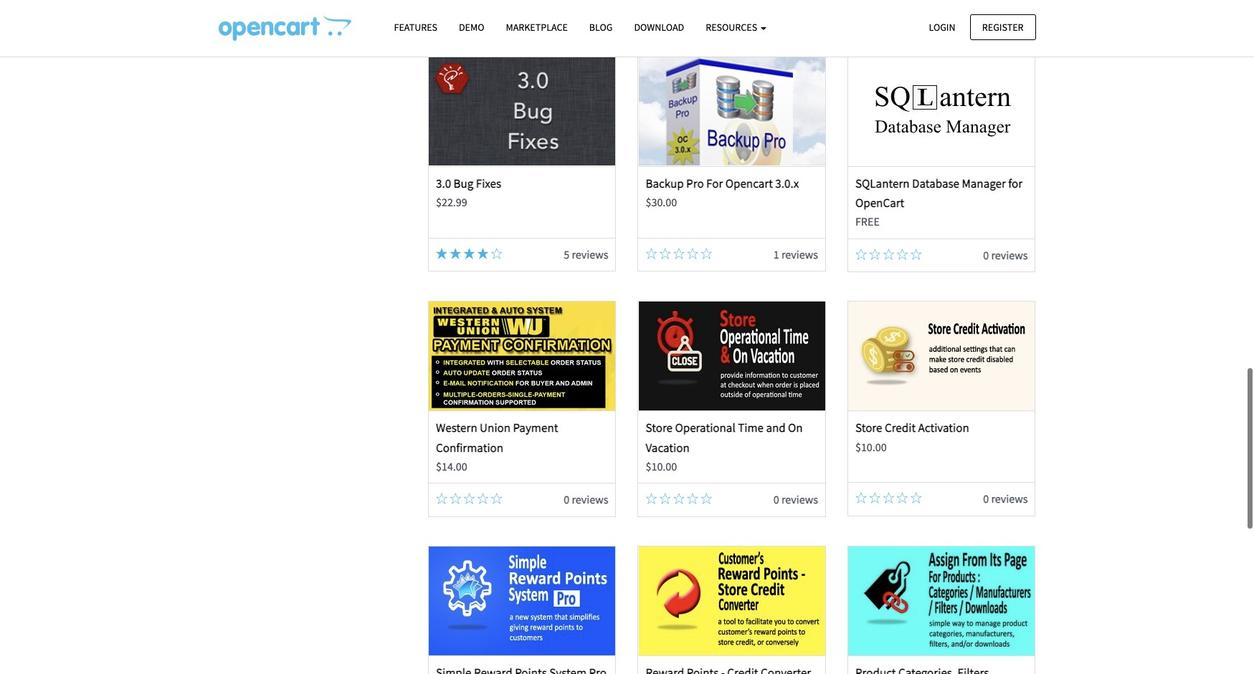 Task type: describe. For each thing, give the bounding box(es) containing it.
reviews for backup pro for opencart 3.0.x
[[782, 247, 818, 262]]

reviews for western union payment confirmation
[[572, 493, 609, 507]]

backup pro for opencart 3.0.x link
[[646, 176, 799, 191]]

opencart
[[726, 176, 773, 191]]

blog
[[589, 21, 613, 34]]

login
[[929, 20, 956, 33]]

blog link
[[579, 15, 624, 40]]

backup
[[646, 176, 684, 191]]

0 for sqlantern database manager for opencart
[[984, 248, 989, 262]]

database
[[912, 176, 960, 191]]

resources link
[[695, 15, 777, 40]]

reviews for store operational time and on vacation
[[782, 493, 818, 507]]

western union payment confirmation image
[[429, 302, 616, 411]]

register
[[982, 20, 1024, 33]]

features
[[394, 21, 438, 34]]

1 vertical spatial 1
[[774, 247, 779, 262]]

register link
[[970, 14, 1036, 40]]

features link
[[383, 15, 448, 40]]

$10.00 inside store operational time and on vacation $10.00
[[646, 460, 677, 474]]

login link
[[917, 14, 968, 40]]

$14.00
[[436, 460, 467, 474]]

western
[[436, 421, 477, 436]]

1 star light image from the left
[[436, 248, 448, 259]]

0 reviews for store operational time and on vacation
[[774, 493, 818, 507]]

2 star light image from the left
[[450, 248, 461, 259]]

confirmation
[[436, 440, 504, 456]]

demo
[[459, 21, 484, 34]]

reviews for sqlantern database manager for opencart
[[992, 248, 1028, 262]]

sqlantern database manager for opencart free
[[856, 176, 1023, 229]]

0 reviews for store credit activation
[[984, 492, 1028, 507]]

operational
[[675, 421, 736, 436]]

reward points - credit converter image
[[639, 547, 825, 656]]

3.0.x
[[776, 176, 799, 191]]

credit
[[885, 421, 916, 436]]

backup pro for opencart 3.0.x $30.00
[[646, 176, 799, 209]]

product categories, filters, manufactures, downl.. image
[[849, 547, 1035, 656]]

0 vertical spatial 1 reviews
[[984, 3, 1028, 17]]

download
[[634, 21, 684, 34]]

1 vertical spatial 1 reviews
[[774, 247, 818, 262]]

store operational time and on vacation image
[[639, 302, 825, 411]]

5
[[564, 247, 570, 262]]

bug
[[454, 176, 474, 191]]

demo link
[[448, 15, 495, 40]]

simple reward points system pro image
[[429, 547, 616, 656]]

$30.00
[[646, 195, 677, 209]]



Task type: vqa. For each thing, say whether or not it's contained in the screenshot.


Task type: locate. For each thing, give the bounding box(es) containing it.
marketplace link
[[495, 15, 579, 40]]

star light o image
[[660, 248, 671, 259], [673, 248, 685, 259], [701, 248, 712, 259], [883, 249, 895, 260], [911, 249, 922, 260], [856, 493, 867, 504], [911, 493, 922, 504], [450, 494, 461, 505], [491, 494, 503, 505], [646, 494, 657, 505], [660, 494, 671, 505]]

1 reviews up register
[[984, 3, 1028, 17]]

$10.00 inside store credit activation $10.00
[[856, 440, 887, 454]]

store left credit
[[856, 421, 883, 436]]

star light o image
[[491, 248, 503, 259], [646, 248, 657, 259], [687, 248, 699, 259], [856, 249, 867, 260], [869, 249, 881, 260], [897, 249, 908, 260], [869, 493, 881, 504], [883, 493, 895, 504], [897, 493, 908, 504], [436, 494, 448, 505], [464, 494, 475, 505], [477, 494, 489, 505], [673, 494, 685, 505], [687, 494, 699, 505], [701, 494, 712, 505]]

1 horizontal spatial 1
[[984, 3, 989, 17]]

for
[[1009, 176, 1023, 191]]

0 for western union payment confirmation
[[564, 493, 570, 507]]

activation
[[918, 421, 970, 436]]

opencart
[[856, 195, 905, 211]]

2 store from the left
[[856, 421, 883, 436]]

1 reviews down 3.0.x
[[774, 247, 818, 262]]

3.0 bug fixes image
[[429, 57, 616, 166]]

1 horizontal spatial $10.00
[[856, 440, 887, 454]]

1 horizontal spatial 1 reviews
[[984, 3, 1028, 17]]

union
[[480, 421, 511, 436]]

3.0 bug fixes $22.99
[[436, 176, 501, 209]]

0 vertical spatial $10.00
[[856, 440, 887, 454]]

1 horizontal spatial star light image
[[450, 248, 461, 259]]

reviews for 3.0 bug fixes
[[572, 247, 609, 262]]

and
[[766, 421, 786, 436]]

western union payment confirmation link
[[436, 421, 558, 456]]

5 reviews
[[564, 247, 609, 262]]

0 horizontal spatial $10.00
[[646, 460, 677, 474]]

3 star light image from the left
[[477, 248, 489, 259]]

1 horizontal spatial store
[[856, 421, 883, 436]]

opencart - marketplace image
[[218, 15, 351, 41]]

3.0
[[436, 176, 451, 191]]

for
[[707, 176, 723, 191]]

3.0 bug fixes link
[[436, 176, 501, 191]]

0 horizontal spatial 1
[[774, 247, 779, 262]]

$10.00
[[856, 440, 887, 454], [646, 460, 677, 474]]

manager
[[962, 176, 1006, 191]]

0 for store credit activation
[[984, 492, 989, 507]]

backup pro for opencart 3.0.x image
[[639, 57, 825, 166]]

store
[[646, 421, 673, 436], [856, 421, 883, 436]]

store inside store credit activation $10.00
[[856, 421, 883, 436]]

western union payment confirmation $14.00
[[436, 421, 558, 474]]

0 horizontal spatial store
[[646, 421, 673, 436]]

0 reviews for western union payment confirmation
[[564, 493, 609, 507]]

1
[[984, 3, 989, 17], [774, 247, 779, 262]]

store credit activation $10.00
[[856, 421, 970, 454]]

store credit activation link
[[856, 421, 970, 436]]

0 horizontal spatial star light image
[[436, 248, 448, 259]]

payment
[[513, 421, 558, 436]]

star light image
[[436, 248, 448, 259], [450, 248, 461, 259], [477, 248, 489, 259]]

0 reviews for sqlantern database manager for opencart
[[984, 248, 1028, 262]]

store inside store operational time and on vacation $10.00
[[646, 421, 673, 436]]

1 store from the left
[[646, 421, 673, 436]]

0 vertical spatial 1
[[984, 3, 989, 17]]

store for store credit activation
[[856, 421, 883, 436]]

time
[[738, 421, 764, 436]]

sqlantern database manager for opencart link
[[856, 176, 1023, 211]]

0 for store operational time and on vacation
[[774, 493, 779, 507]]

store for store operational time and on vacation
[[646, 421, 673, 436]]

1 reviews
[[984, 3, 1028, 17], [774, 247, 818, 262]]

store up vacation on the right
[[646, 421, 673, 436]]

pro
[[686, 176, 704, 191]]

reviews for store credit activation
[[992, 492, 1028, 507]]

star light image
[[464, 248, 475, 259]]

0 horizontal spatial 1 reviews
[[774, 247, 818, 262]]

store operational time and on vacation link
[[646, 421, 803, 456]]

reviews
[[992, 3, 1028, 17], [572, 247, 609, 262], [782, 247, 818, 262], [992, 248, 1028, 262], [992, 492, 1028, 507], [572, 493, 609, 507], [782, 493, 818, 507]]

free
[[856, 215, 880, 229]]

marketplace
[[506, 21, 568, 34]]

$22.99
[[436, 195, 467, 209]]

on
[[788, 421, 803, 436]]

fixes
[[476, 176, 501, 191]]

sqlantern
[[856, 176, 910, 191]]

0 reviews
[[984, 248, 1028, 262], [984, 492, 1028, 507], [564, 493, 609, 507], [774, 493, 818, 507]]

1 vertical spatial $10.00
[[646, 460, 677, 474]]

sqlantern database manager for opencart image
[[849, 57, 1035, 166]]

2 horizontal spatial star light image
[[477, 248, 489, 259]]

0
[[984, 248, 989, 262], [984, 492, 989, 507], [564, 493, 570, 507], [774, 493, 779, 507]]

vacation
[[646, 440, 690, 456]]

store operational time and on vacation $10.00
[[646, 421, 803, 474]]

resources
[[706, 21, 760, 34]]

store credit activation image
[[849, 302, 1035, 411]]

$10.00 down credit
[[856, 440, 887, 454]]

download link
[[624, 15, 695, 40]]

$10.00 down vacation on the right
[[646, 460, 677, 474]]



